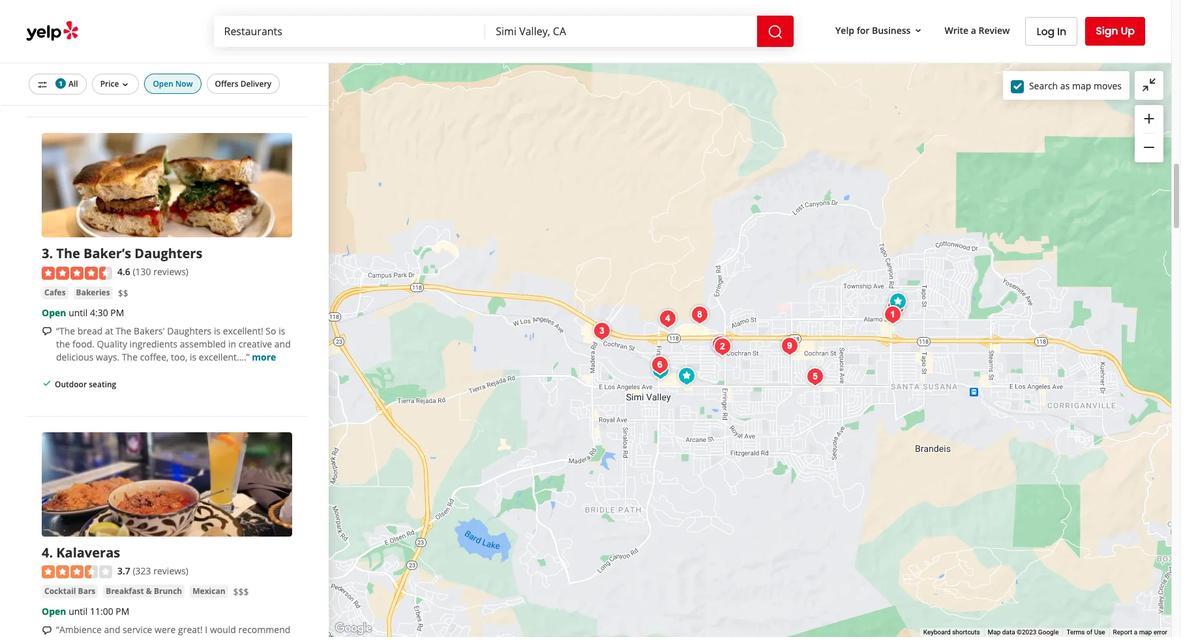 Task type: locate. For each thing, give the bounding box(es) containing it.
breakfast & brunch button
[[103, 585, 185, 598]]

1 horizontal spatial so
[[266, 325, 276, 337]]

daughters inside "the bread at the bakers' daughters is excellent! so is the food. quality ingredients assembled in creative and delicious ways. the coffee, too, is excellent.…"
[[167, 325, 212, 337]]

until up "ambience
[[69, 606, 88, 618]]

open inside button
[[153, 78, 173, 89]]

bars
[[78, 586, 95, 597]]

none field find
[[224, 24, 475, 38]]

None field
[[224, 24, 475, 38], [496, 24, 747, 38]]

the flying yolk image
[[883, 294, 909, 320]]

0 vertical spatial open
[[153, 78, 173, 89]]

the down "ambience
[[95, 637, 109, 637]]

map left error
[[1139, 629, 1152, 636]]

0 horizontal spatial 4.6 star rating image
[[42, 267, 112, 280]]

0 vertical spatial the
[[56, 245, 80, 262]]

potato
[[180, 637, 208, 637]]

2 none field from the left
[[496, 24, 747, 38]]

2 . from the top
[[49, 544, 53, 562]]

ordering
[[56, 637, 93, 637]]

food.
[[72, 338, 95, 350]]

error
[[1154, 629, 1168, 636]]

1 vertical spatial 16 speech v2 image
[[42, 626, 52, 636]]

open
[[153, 78, 173, 89], [42, 306, 66, 319], [42, 606, 66, 618]]

map for moves
[[1072, 79, 1091, 92]]

0 vertical spatial pm
[[110, 306, 124, 319]]

daughters
[[135, 245, 202, 262], [167, 325, 212, 337]]

1 16 speech v2 image from the top
[[42, 326, 52, 337]]

1 vertical spatial map
[[1139, 629, 1152, 636]]

1 horizontal spatial is
[[214, 325, 221, 337]]

of
[[1087, 629, 1093, 636]]

reviews) right "(101"
[[778, 334, 813, 346]]

0 vertical spatial so
[[266, 325, 276, 337]]

daughters up assembled
[[167, 325, 212, 337]]

a for report
[[1134, 629, 1138, 636]]

1 horizontal spatial map
[[1139, 629, 1152, 636]]

0 vertical spatial 4.6
[[117, 266, 130, 278]]

recommend
[[238, 624, 290, 636]]

2 until from the top
[[69, 606, 88, 618]]

4.6 star rating image
[[42, 267, 112, 280], [666, 334, 736, 347]]

11:00
[[90, 606, 113, 618]]

the right the 3
[[56, 245, 80, 262]]

log
[[1037, 24, 1055, 39]]

until left 4:30
[[69, 306, 88, 319]]

find a table
[[136, 79, 198, 94]]

0 horizontal spatial 4.6
[[117, 266, 130, 278]]

cafes
[[44, 287, 66, 298]]

1 vertical spatial reviews)
[[778, 334, 813, 346]]

16 checkmark v2 image
[[42, 379, 52, 389]]

0 horizontal spatial so
[[250, 637, 261, 637]]

1 until from the top
[[69, 306, 88, 319]]

bakers'
[[134, 325, 165, 337]]

16 speech v2 image
[[42, 326, 52, 337], [42, 626, 52, 636]]

1 vertical spatial pm
[[116, 606, 129, 618]]

so inside "the bread at the bakers' daughters is excellent! so is the food. quality ingredients assembled in creative and delicious ways. the coffee, too, is excellent.…"
[[266, 325, 276, 337]]

16 filter v2 image
[[37, 79, 48, 90]]

reviews) for 4 . kalaveras
[[153, 565, 188, 577]]

map right as
[[1072, 79, 1091, 92]]

2 vertical spatial open
[[42, 606, 66, 618]]

greek house cafe image
[[777, 333, 803, 359]]

the right at
[[116, 325, 131, 337]]

1 vertical spatial 4.6
[[742, 334, 755, 346]]

more link
[[252, 351, 276, 363]]

1 none field from the left
[[224, 24, 475, 38]]

so inside "ambience and service were great!   i would recommend ordering the esquite and the potato taquitos! so good
[[250, 637, 261, 637]]

so
[[266, 325, 276, 337], [250, 637, 261, 637]]

and up the esquite
[[104, 624, 120, 636]]

baker's
[[84, 245, 131, 262]]

pm down breakfast
[[116, 606, 129, 618]]

review
[[979, 24, 1010, 36]]

0 horizontal spatial map
[[1072, 79, 1091, 92]]

4.6 left (130
[[117, 266, 130, 278]]

0 horizontal spatial none field
[[224, 24, 475, 38]]

2 16 speech v2 image from the top
[[42, 626, 52, 636]]

mexican button
[[190, 585, 228, 598]]

is
[[214, 325, 221, 337], [279, 325, 285, 337], [190, 351, 196, 363]]

rambo's hot chicken image
[[687, 302, 713, 328]]

search as map moves
[[1029, 79, 1122, 92]]

1 horizontal spatial 16 chevron down v2 image
[[913, 25, 924, 36]]

0 vertical spatial 16 chevron down v2 image
[[913, 25, 924, 36]]

and down were
[[145, 637, 161, 637]]

4
[[42, 544, 49, 562]]

1 horizontal spatial 4.6 star rating image
[[666, 334, 736, 347]]

0 vertical spatial 16 speech v2 image
[[42, 326, 52, 337]]

until for the
[[69, 306, 88, 319]]

cafes button
[[42, 286, 68, 299]]

4.6 left "(101"
[[742, 334, 755, 346]]

&
[[146, 586, 152, 597]]

find a table link
[[42, 73, 292, 101]]

1 horizontal spatial none field
[[496, 24, 747, 38]]

the baker's daughters link
[[56, 245, 202, 262]]

breakfast & brunch
[[106, 586, 182, 597]]

i
[[205, 624, 208, 636]]

16 speech v2 image left "ambience
[[42, 626, 52, 636]]

3
[[42, 245, 49, 262]]

0 horizontal spatial a
[[160, 79, 167, 94]]

esquite
[[111, 637, 143, 637]]

1 vertical spatial 16 chevron down v2 image
[[120, 79, 131, 90]]

. for 3
[[49, 245, 53, 262]]

1 vertical spatial 4.6 star rating image
[[666, 334, 736, 347]]

0 vertical spatial .
[[49, 245, 53, 262]]

mariachi loco grill & cantina image
[[710, 334, 736, 360]]

sign up link
[[1085, 17, 1145, 46]]

up
[[1121, 23, 1135, 38]]

2 vertical spatial and
[[145, 637, 161, 637]]

(323
[[133, 565, 151, 577]]

pm for the
[[110, 306, 124, 319]]

0 vertical spatial and
[[274, 338, 291, 350]]

.
[[49, 245, 53, 262], [49, 544, 53, 562]]

the down "the
[[56, 338, 70, 350]]

were
[[155, 624, 176, 636]]

cocktail bars link
[[42, 585, 98, 598]]

0 vertical spatial a
[[971, 24, 976, 36]]

0 horizontal spatial the
[[56, 338, 70, 350]]

as
[[1060, 79, 1070, 92]]

open now
[[153, 78, 193, 89]]

4.6 for 4.6 (101 reviews)
[[742, 334, 755, 346]]

0 vertical spatial until
[[69, 306, 88, 319]]

"ambience
[[56, 624, 102, 636]]

16 chevron down v2 image
[[913, 25, 924, 36], [120, 79, 131, 90]]

is right excellent!
[[279, 325, 285, 337]]

1 horizontal spatial 4.6
[[742, 334, 755, 346]]

0 horizontal spatial 16 chevron down v2 image
[[120, 79, 131, 90]]

©2023
[[1017, 629, 1037, 636]]

None search field
[[214, 16, 796, 47]]

1 vertical spatial so
[[250, 637, 261, 637]]

the down quality
[[122, 351, 138, 363]]

0 horizontal spatial and
[[104, 624, 120, 636]]

cocktail bars button
[[42, 585, 98, 598]]

4.6 star rating image down munay restaurant
[[666, 334, 736, 347]]

1 vertical spatial .
[[49, 544, 53, 562]]

1 horizontal spatial a
[[971, 24, 976, 36]]

data
[[1002, 629, 1015, 636]]

1 vertical spatial open
[[42, 306, 66, 319]]

0 vertical spatial reviews)
[[153, 266, 188, 278]]

. up cafes
[[49, 245, 53, 262]]

filters group
[[26, 74, 282, 94]]

0 vertical spatial daughters
[[135, 245, 202, 262]]

a
[[971, 24, 976, 36], [160, 79, 167, 94], [1134, 629, 1138, 636]]

. up 3.7 star rating image
[[49, 544, 53, 562]]

reviews) up "brunch"
[[153, 565, 188, 577]]

daughters up the 4.6 (130 reviews)
[[135, 245, 202, 262]]

1 vertical spatial daughters
[[167, 325, 212, 337]]

restaurant
[[705, 313, 764, 328]]

assembled
[[180, 338, 226, 350]]

2 horizontal spatial a
[[1134, 629, 1138, 636]]

16 chevron down v2 image right business
[[913, 25, 924, 36]]

so up creative
[[266, 325, 276, 337]]

16 chevron down v2 image inside 'yelp for business' button
[[913, 25, 924, 36]]

reviews) right (130
[[153, 266, 188, 278]]

16 chevron down v2 image inside price dropdown button
[[120, 79, 131, 90]]

the down were
[[164, 637, 178, 637]]

group
[[1135, 105, 1164, 162]]

map region
[[305, 57, 1181, 637]]

jamba image
[[885, 289, 911, 315]]

price
[[100, 78, 119, 89]]

offers delivery
[[215, 78, 271, 89]]

offers
[[215, 78, 238, 89]]

open until 11:00 pm
[[42, 606, 129, 618]]

behemoth burger image
[[647, 352, 673, 378]]

outdoor
[[55, 379, 87, 390]]

and up "more" link
[[274, 338, 291, 350]]

pm right 4:30
[[110, 306, 124, 319]]

open now button
[[144, 74, 201, 94]]

munay restaurant image
[[802, 364, 828, 390]]

1 all
[[59, 78, 78, 89]]

a for write
[[971, 24, 976, 36]]

1 vertical spatial until
[[69, 606, 88, 618]]

reviews)
[[153, 266, 188, 278], [778, 334, 813, 346], [153, 565, 188, 577]]

munay restaurant link
[[666, 313, 764, 328]]

takeout
[[194, 51, 225, 62]]

taco bell image
[[674, 363, 700, 389]]

2 vertical spatial a
[[1134, 629, 1138, 636]]

16 speech v2 image left "the
[[42, 326, 52, 337]]

map for error
[[1139, 629, 1152, 636]]

pm
[[110, 306, 124, 319], [116, 606, 129, 618]]

1 horizontal spatial and
[[145, 637, 161, 637]]

1 . from the top
[[49, 245, 53, 262]]

breakfast & brunch link
[[103, 585, 185, 598]]

write a review link
[[940, 19, 1015, 42]]

map data ©2023 google
[[988, 629, 1059, 636]]

16 speech v2 image for 4
[[42, 626, 52, 636]]

2 horizontal spatial and
[[274, 338, 291, 350]]

"the bread at the bakers' daughters is excellent! so is the food. quality ingredients assembled in creative and delicious ways. the coffee, too, is excellent.…"
[[56, 325, 291, 363]]

2 vertical spatial reviews)
[[153, 565, 188, 577]]

is right too,
[[190, 351, 196, 363]]

16 chevron down v2 image right price
[[120, 79, 131, 90]]

map
[[1072, 79, 1091, 92], [1139, 629, 1152, 636]]

0 vertical spatial map
[[1072, 79, 1091, 92]]

cocktail bars
[[44, 586, 95, 597]]

the
[[56, 338, 70, 350], [95, 637, 109, 637], [164, 637, 178, 637]]

4.6 star rating image up the 'bakeries'
[[42, 267, 112, 280]]

until for kalaveras
[[69, 606, 88, 618]]

excellent!
[[223, 325, 263, 337]]

1 vertical spatial a
[[160, 79, 167, 94]]

so down recommend
[[250, 637, 261, 637]]

report
[[1113, 629, 1132, 636]]

mexican link
[[190, 585, 228, 598]]

kalaveras image
[[655, 306, 681, 332]]

is up assembled
[[214, 325, 221, 337]]



Task type: describe. For each thing, give the bounding box(es) containing it.
4.6 for 4.6 (130 reviews)
[[117, 266, 130, 278]]

1
[[59, 79, 63, 88]]

find
[[136, 79, 157, 94]]

munay restaurant
[[666, 313, 764, 328]]

breakfast
[[106, 586, 144, 597]]

yelp for business button
[[830, 19, 929, 42]]

16 chevron down v2 image for yelp for business
[[913, 25, 924, 36]]

keyboard
[[923, 629, 951, 636]]

seating
[[89, 379, 116, 390]]

0 vertical spatial 4.6 star rating image
[[42, 267, 112, 280]]

open until 4:30 pm
[[42, 306, 124, 319]]

3.7 star rating image
[[42, 566, 112, 579]]

$$$
[[233, 586, 249, 598]]

ways.
[[96, 351, 120, 363]]

yelp for business
[[836, 24, 911, 36]]

the inside "the bread at the bakers' daughters is excellent! so is the food. quality ingredients assembled in creative and delicious ways. the coffee, too, is excellent.…"
[[56, 338, 70, 350]]

terms of use link
[[1067, 629, 1105, 636]]

delivery
[[240, 78, 271, 89]]

caffé noor image
[[880, 302, 906, 328]]

3 . the baker's daughters
[[42, 245, 202, 262]]

$$
[[118, 287, 128, 299]]

4.6 (130 reviews)
[[117, 266, 188, 278]]

google image
[[332, 620, 375, 637]]

open for kalaveras
[[42, 606, 66, 618]]

use
[[1094, 629, 1105, 636]]

1 vertical spatial and
[[104, 624, 120, 636]]

shortcuts
[[952, 629, 980, 636]]

collapse map image
[[1141, 77, 1157, 93]]

pm for kalaveras
[[116, 606, 129, 618]]

cafes link
[[42, 286, 68, 299]]

3.7
[[117, 565, 130, 577]]

terms
[[1067, 629, 1085, 636]]

2 vertical spatial the
[[122, 351, 138, 363]]

write
[[945, 24, 969, 36]]

keyboard shortcuts button
[[923, 628, 980, 637]]

2 horizontal spatial is
[[279, 325, 285, 337]]

. for 4
[[49, 544, 53, 562]]

taquitos!
[[211, 637, 248, 637]]

business
[[872, 24, 911, 36]]

log in link
[[1026, 17, 1078, 46]]

price button
[[92, 74, 139, 94]]

search image
[[768, 24, 783, 40]]

1 horizontal spatial the
[[95, 637, 109, 637]]

table
[[169, 79, 198, 94]]

in
[[1057, 24, 1067, 39]]

zoom out image
[[1141, 140, 1157, 155]]

munay restaurant image
[[666, 210, 815, 308]]

write a review
[[945, 24, 1010, 36]]

16 speech v2 image for 3
[[42, 326, 52, 337]]

2 horizontal spatial the
[[164, 637, 178, 637]]

google
[[1038, 629, 1059, 636]]

16 chevron down v2 image for price
[[120, 79, 131, 90]]

none field near
[[496, 24, 747, 38]]

all
[[68, 78, 78, 89]]

moves
[[1094, 79, 1122, 92]]

bakeries link
[[73, 286, 113, 299]]

report a map error link
[[1113, 629, 1168, 636]]

bakeries button
[[73, 286, 113, 299]]

for
[[857, 24, 870, 36]]

4.6 (101 reviews)
[[742, 334, 813, 346]]

delicious
[[56, 351, 94, 363]]

zoom in image
[[1141, 111, 1157, 126]]

reviews) for 3 . the baker's daughters
[[153, 266, 188, 278]]

Find text field
[[224, 24, 475, 38]]

offers delivery button
[[206, 74, 280, 94]]

mexican
[[193, 586, 225, 597]]

creative
[[239, 338, 272, 350]]

great!
[[178, 624, 203, 636]]

0 horizontal spatial is
[[190, 351, 196, 363]]

terms of use
[[1067, 629, 1105, 636]]

excellent.…"
[[199, 351, 250, 363]]

pizza hut image
[[648, 357, 674, 384]]

keyboard shortcuts
[[923, 629, 980, 636]]

report a map error
[[1113, 629, 1168, 636]]

sign
[[1096, 23, 1118, 38]]

quality
[[97, 338, 127, 350]]

1 vertical spatial the
[[116, 325, 131, 337]]

sign up
[[1096, 23, 1135, 38]]

(101
[[757, 334, 775, 346]]

search
[[1029, 79, 1058, 92]]

"ambience and service were great!   i would recommend ordering the esquite and the potato taquitos! so good
[[56, 624, 290, 637]]

the baker's daughters image
[[589, 318, 615, 344]]

now
[[175, 78, 193, 89]]

a for find
[[160, 79, 167, 94]]

ingredients
[[130, 338, 178, 350]]

outdoor seating
[[55, 379, 116, 390]]

brunch
[[154, 586, 182, 597]]

map
[[988, 629, 1001, 636]]

too,
[[171, 351, 187, 363]]

elvira's mexican grill image
[[708, 332, 734, 358]]

bread
[[77, 325, 103, 337]]

at
[[105, 325, 113, 337]]

(130
[[133, 266, 151, 278]]

open for the baker's daughters
[[42, 306, 66, 319]]

and inside "the bread at the bakers' daughters is excellent! so is the food. quality ingredients assembled in creative and delicious ways. the coffee, too, is excellent.…"
[[274, 338, 291, 350]]

more
[[252, 351, 276, 363]]

kalaveras
[[56, 544, 120, 562]]

Near text field
[[496, 24, 747, 38]]

service
[[123, 624, 152, 636]]

4 . kalaveras
[[42, 544, 120, 562]]



Task type: vqa. For each thing, say whether or not it's contained in the screenshot.
the is to the left
yes



